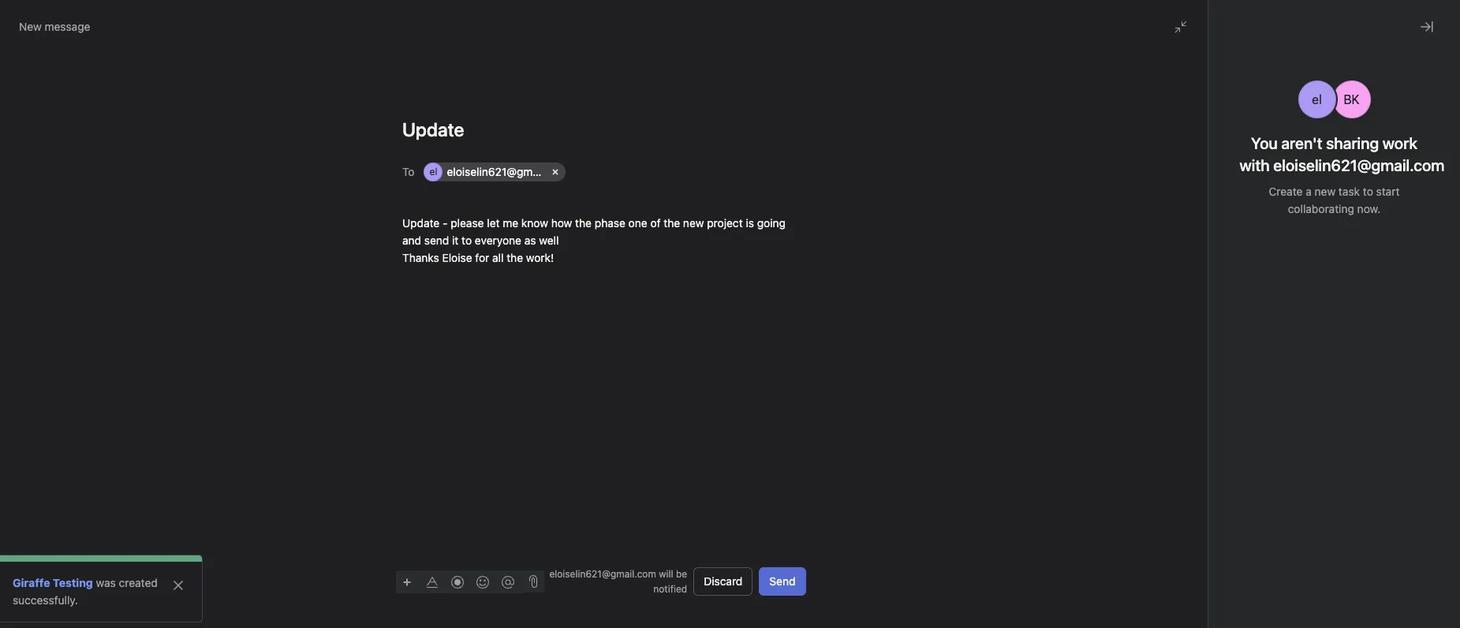 Task type: describe. For each thing, give the bounding box(es) containing it.
send for update - please let me know how the phase one of the new project is going and send it to everyone as well
[[1107, 368, 1132, 381]]

workspace.
[[1155, 151, 1214, 165]]

formatting image
[[426, 576, 438, 588]]

make public button
[[1347, 144, 1430, 173]]

work
[[1383, 134, 1418, 152]]

going for update - please let me know how the phase one of the new project is going and send it to everyone as well
[[1053, 368, 1082, 381]]

0 horizontal spatial will
[[659, 568, 674, 580]]

dialog containing eloiselin621@gmail.com
[[1034, 238, 1429, 628]]

1 vertical spatial be
[[1346, 586, 1357, 598]]

task inside create a new task to start collaborating now.
[[1339, 185, 1360, 198]]

one for update - please let me know how the phase one of the new project is going and send it to everyone as well thanks eloise for all the work!
[[628, 216, 647, 230]]

0 vertical spatial notified
[[654, 583, 687, 595]]

and inside main content
[[1051, 151, 1070, 165]]

me for update - please let me know how the phase one of the new project is going and send it to everyone as well thanks eloise for all the work!
[[502, 216, 518, 230]]

and for update - please let me know how the phase one of the new project is going and send it to everyone as well thanks eloise for all the work!
[[402, 234, 421, 247]]

please for update - please let me know how the phase one of the new project is going and send it to everyone as well
[[1102, 350, 1135, 364]]

work!
[[526, 251, 554, 264]]

all
[[492, 251, 503, 264]]

new
[[19, 20, 42, 33]]

free trial 17 days left
[[1162, 7, 1213, 30]]

new for update - please let me know how the phase one of the new project is going and send it to everyone as well thanks eloise for all the work!
[[683, 216, 704, 230]]

create
[[1269, 185, 1303, 198]]

discard button
[[694, 567, 753, 596]]

invite button
[[15, 593, 83, 622]]

to inside update - please let me know how the phase one of the new project is going and send it to everyone as well thanks eloise for all the work!
[[461, 234, 472, 247]]

now.
[[1358, 202, 1381, 215]]

how for update - please let me know how the phase one of the new project is going and send it to everyone as well thanks eloise for all the work!
[[551, 216, 572, 230]]

is inside main content
[[912, 151, 920, 165]]

project for update - please let me know how the phase one of the new project is going and send it to everyone as well thanks eloise for all the work!
[[707, 216, 743, 230]]

marketing
[[41, 544, 92, 557]]

Add subject text field
[[383, 117, 825, 142]]

everyone for update - please let me know how the phase one of the new project is going and send it to everyone as well thanks eloise for all the work!
[[475, 234, 521, 247]]

- for update - please let me know how the phase one of the new project is going and send it to everyone as well
[[1094, 350, 1099, 364]]

well for update - please let me know how the phase one of the new project is going and send it to everyone as well thanks eloise for all the work!
[[539, 234, 559, 247]]

everyone for update - please let me know how the phase one of the new project is going and send it to everyone as well
[[1157, 368, 1204, 381]]

update - please let me know how the phase one of the new project is going and send it to everyone as well thanks eloise for all the work!
[[402, 216, 788, 264]]

as for update - please let me know how the phase one of the new project is going and send it to everyone as well thanks eloise for all the work!
[[524, 234, 536, 247]]

marketing dashboards
[[41, 544, 155, 557]]

update - please let me know how the phase one of the new project is going and send it to everyone as well
[[1053, 350, 1408, 381]]

is for update - please let me know how the phase one of the new project is going and send it to everyone as well
[[1397, 350, 1405, 364]]

a
[[1306, 185, 1312, 198]]

sharing
[[1327, 134, 1379, 152]]

message
[[45, 20, 90, 33]]

going for update - please let me know how the phase one of the new project is going and send it to everyone as well thanks eloise for all the work!
[[757, 216, 785, 230]]

of for update - please let me know how the phase one of the new project is going and send it to everyone as well
[[1302, 350, 1312, 364]]

and for update - please let me know how the phase one of the new project is going and send it to everyone as well
[[1085, 368, 1104, 381]]

1 horizontal spatial will
[[1329, 586, 1343, 598]]

you
[[1251, 134, 1278, 152]]

phase for update - please let me know how the phase one of the new project is going and send it to everyone as well
[[1246, 350, 1277, 364]]

giraffe testing
[[13, 576, 93, 589]]

testing
[[53, 576, 93, 589]]

please for update - please let me know how the phase one of the new project is going and send it to everyone as well thanks eloise for all the work!
[[450, 216, 484, 230]]

main content inside rocket dialog
[[825, 141, 1449, 628]]

know for update - please let me know how the phase one of the new project is going and send it to everyone as well thanks eloise for all the work!
[[521, 216, 548, 230]]

my
[[1137, 151, 1153, 165]]

add subtask image
[[1339, 112, 1352, 125]]

aren't
[[1282, 134, 1323, 152]]

1 horizontal spatial el
[[1312, 92, 1322, 107]]

send for update - please let me know how the phase one of the new project is going and send it to everyone as well thanks eloise for all the work!
[[424, 234, 449, 247]]

1 vertical spatial notified
[[1323, 601, 1357, 613]]

marketing dashboards link
[[9, 538, 180, 563]]

- for update - please let me know how the phase one of the new project is going and send it to everyone as well thanks eloise for all the work!
[[442, 216, 447, 230]]

as for update - please let me know how the phase one of the new project is going and send it to everyone as well
[[1207, 368, 1219, 381]]

task inside main content
[[888, 151, 909, 165]]

task
[[41, 569, 64, 582]]

0 horizontal spatial be
[[676, 568, 687, 580]]

new message
[[19, 20, 90, 33]]

new for update - please let me know how the phase one of the new project is going and send it to everyone as well
[[1334, 350, 1355, 364]]

members
[[1073, 151, 1121, 165]]

dashboards
[[95, 544, 155, 557]]

update for update - please let me know how the phase one of the new project is going and send it to everyone as well
[[1053, 350, 1091, 364]]

know for update - please let me know how the phase one of the new project is going and send it to everyone as well
[[1172, 350, 1199, 364]]

it for update - please let me know how the phase one of the new project is going and send it to everyone as well thanks eloise for all the work!
[[452, 234, 458, 247]]

rocket dialog
[[825, 96, 1461, 628]]

discard
[[704, 574, 743, 588]]

created
[[119, 576, 158, 589]]



Task type: vqa. For each thing, say whether or not it's contained in the screenshot.
MARK COMPLETE
no



Task type: locate. For each thing, give the bounding box(es) containing it.
1 horizontal spatial update
[[1053, 350, 1091, 364]]

edit message draft document for eloiselin621@gmail.com
[[1034, 349, 1429, 412]]

0 vertical spatial is
[[912, 151, 920, 165]]

toolbar
[[396, 570, 522, 593]]

el inside cell
[[429, 166, 437, 178]]

1 horizontal spatial project
[[1358, 350, 1394, 364]]

1 vertical spatial going
[[1053, 368, 1082, 381]]

- inside update - please let me know how the phase one of the new project is going and send it to everyone as well
[[1094, 350, 1099, 364]]

0 vertical spatial of
[[1124, 151, 1134, 165]]

how
[[551, 216, 572, 230], [1202, 350, 1223, 364]]

1 horizontal spatial task
[[1339, 185, 1360, 198]]

1 horizontal spatial going
[[1053, 368, 1082, 381]]

it
[[452, 234, 458, 247], [1135, 368, 1141, 381]]

it inside update - please let me know how the phase one of the new project is going and send it to everyone as well
[[1135, 368, 1141, 381]]

everyone
[[475, 234, 521, 247], [1157, 368, 1204, 381]]

send inside update - please let me know how the phase one of the new project is going and send it to everyone as well thanks eloise for all the work!
[[424, 234, 449, 247]]

dialog
[[1034, 238, 1429, 628]]

1 horizontal spatial one
[[1280, 350, 1299, 364]]

0 horizontal spatial phase
[[594, 216, 625, 230]]

let for update - please let me know how the phase one of the new project is going and send it to everyone as well thanks eloise for all the work!
[[487, 216, 499, 230]]

open user profile image
[[202, 596, 227, 621]]

everyone inside update - please let me know how the phase one of the new project is going and send it to everyone as well thanks eloise for all the work!
[[475, 234, 521, 247]]

one inside update - please let me know how the phase one of the new project is going and send it to everyone as well thanks eloise for all the work!
[[628, 216, 647, 230]]

eloiselin621@gmail.com will be notified
[[549, 568, 687, 595], [1219, 586, 1357, 613]]

0 vertical spatial be
[[676, 568, 687, 580]]

of inside update - please let me know how the phase one of the new project is going and send it to everyone as well
[[1302, 350, 1312, 364]]

list box
[[544, 6, 923, 32]]

as inside update - please let me know how the phase one of the new project is going and send it to everyone as well thanks eloise for all the work!
[[524, 234, 536, 247]]

0 vertical spatial task
[[888, 151, 909, 165]]

edit message draft document
[[383, 215, 825, 278], [1034, 349, 1429, 412]]

trial
[[1196, 7, 1213, 19]]

to
[[402, 165, 414, 178]]

2 vertical spatial and
[[1085, 368, 1104, 381]]

1 horizontal spatial well
[[1222, 368, 1241, 381]]

me
[[502, 216, 518, 230], [1154, 350, 1170, 364]]

it for update - please let me know how the phase one of the new project is going and send it to everyone as well
[[1135, 368, 1141, 381]]

one
[[628, 216, 647, 230], [1280, 350, 1299, 364]]

how inside update - please let me know how the phase one of the new project is going and send it to everyone as well thanks eloise for all the work!
[[551, 216, 572, 230]]

eloiselin621@gmail.com will be notified inside dialog
[[1219, 586, 1357, 613]]

1 vertical spatial and
[[402, 234, 421, 247]]

invite
[[44, 600, 73, 614]]

el left bk
[[1312, 92, 1322, 107]]

please
[[450, 216, 484, 230], [1102, 350, 1135, 364]]

let inside update - please let me know how the phase one of the new project is going and send it to everyone as well
[[1138, 350, 1151, 364]]

0 vertical spatial edit message draft document
[[383, 215, 825, 278]]

2 horizontal spatial and
[[1085, 368, 1104, 381]]

how inside update - please let me know how the phase one of the new project is going and send it to everyone as well
[[1202, 350, 1223, 364]]

is
[[912, 151, 920, 165], [746, 216, 754, 230], [1397, 350, 1405, 364]]

and
[[1051, 151, 1070, 165], [402, 234, 421, 247], [1085, 368, 1104, 381]]

project for update - please let me know how the phase one of the new project is going and send it to everyone as well
[[1358, 350, 1394, 364]]

at mention image
[[501, 576, 514, 588]]

0 vertical spatial how
[[551, 216, 572, 230]]

collaborating
[[1288, 202, 1355, 215]]

make public
[[1357, 151, 1420, 165]]

1 horizontal spatial be
[[1346, 586, 1357, 598]]

phase
[[594, 216, 625, 230], [1246, 350, 1277, 364]]

0 vertical spatial project
[[707, 216, 743, 230]]

new
[[1315, 185, 1336, 198], [683, 216, 704, 230], [1334, 350, 1355, 364]]

send button
[[759, 567, 806, 596]]

giraffe testing link
[[13, 576, 93, 589]]

1 vertical spatial it
[[1135, 368, 1141, 381]]

0 horizontal spatial please
[[450, 216, 484, 230]]

let inside update - please let me know how the phase one of the new project is going and send it to everyone as well thanks eloise for all the work!
[[487, 216, 499, 230]]

0 vertical spatial phase
[[594, 216, 625, 230]]

is inside update - please let me know how the phase one of the new project is going and send it to everyone as well
[[1397, 350, 1405, 364]]

this task is visible to its collaborator and members of my workspace.
[[863, 151, 1214, 165]]

everyone inside update - please let me know how the phase one of the new project is going and send it to everyone as well
[[1157, 368, 1204, 381]]

0 vertical spatial going
[[757, 216, 785, 230]]

1 vertical spatial well
[[1222, 368, 1241, 381]]

and inside update - please let me know how the phase one of the new project is going and send it to everyone as well thanks eloise for all the work!
[[402, 234, 421, 247]]

please inside update - please let me know how the phase one of the new project is going and send it to everyone as well thanks eloise for all the work!
[[450, 216, 484, 230]]

Add subject text field
[[1034, 286, 1429, 308]]

me for update - please let me know how the phase one of the new project is going and send it to everyone as well
[[1154, 350, 1170, 364]]

1 horizontal spatial let
[[1138, 350, 1151, 364]]

0 horizontal spatial edit message draft document
[[383, 215, 825, 278]]

the
[[575, 216, 591, 230], [663, 216, 680, 230], [506, 251, 523, 264], [1226, 350, 1243, 364], [1315, 350, 1331, 364]]

phase inside update - please let me know how the phase one of the new project is going and send it to everyone as well
[[1246, 350, 1277, 364]]

0 horizontal spatial -
[[442, 216, 447, 230]]

1 horizontal spatial send
[[1107, 368, 1132, 381]]

be
[[676, 568, 687, 580], [1346, 586, 1357, 598]]

0 horizontal spatial going
[[757, 216, 785, 230]]

with eloiselin621@gmail.com
[[1240, 156, 1445, 174]]

record a video image
[[451, 576, 464, 588]]

well inside update - please let me know how the phase one of the new project is going and send it to everyone as well
[[1222, 368, 1241, 381]]

phase inside update - please let me know how the phase one of the new project is going and send it to everyone as well thanks eloise for all the work!
[[594, 216, 625, 230]]

1 horizontal spatial as
[[1207, 368, 1219, 381]]

close image
[[172, 579, 185, 592]]

know inside update - please let me know how the phase one of the new project is going and send it to everyone as well
[[1172, 350, 1199, 364]]

1 vertical spatial eloiselin621@gmail.com row
[[1075, 322, 1407, 345]]

1 vertical spatial me
[[1154, 350, 1170, 364]]

copy task link image
[[1367, 112, 1380, 125]]

main content
[[825, 141, 1449, 628]]

send inside update - please let me know how the phase one of the new project is going and send it to everyone as well
[[1107, 368, 1132, 381]]

make
[[1357, 151, 1385, 165]]

well
[[539, 234, 559, 247], [1222, 368, 1241, 381]]

to inside main content
[[959, 151, 969, 165]]

well for update - please let me know how the phase one of the new project is going and send it to everyone as well
[[1222, 368, 1241, 381]]

phase for update - please let me know how the phase one of the new project is going and send it to everyone as well thanks eloise for all the work!
[[594, 216, 625, 230]]

going inside update - please let me know how the phase one of the new project is going and send it to everyone as well
[[1053, 368, 1082, 381]]

0 horizontal spatial project
[[707, 216, 743, 230]]

-
[[442, 216, 447, 230], [1094, 350, 1099, 364]]

1 vertical spatial new
[[683, 216, 704, 230]]

project inside update - please let me know how the phase one of the new project is going and send it to everyone as well thanks eloise for all the work!
[[707, 216, 743, 230]]

1 horizontal spatial it
[[1135, 368, 1141, 381]]

2 horizontal spatial is
[[1397, 350, 1405, 364]]

how up work!
[[551, 216, 572, 230]]

1 vertical spatial know
[[1172, 350, 1199, 364]]

0 horizontal spatial how
[[551, 216, 572, 230]]

update for update - please let me know how the phase one of the new project is going and send it to everyone as well thanks eloise for all the work!
[[402, 216, 439, 230]]

left
[[1198, 18, 1213, 30]]

1 vertical spatial of
[[650, 216, 660, 230]]

insert an object image
[[402, 577, 411, 587]]

0 horizontal spatial eloiselin621@gmail.com cell
[[424, 163, 569, 181]]

well inside update - please let me know how the phase one of the new project is going and send it to everyone as well thanks eloise for all the work!
[[539, 234, 559, 247]]

days
[[1175, 18, 1195, 30]]

0 horizontal spatial el
[[429, 166, 437, 178]]

1 horizontal spatial eloiselin621@gmail.com will be notified
[[1219, 586, 1357, 613]]

0 vertical spatial well
[[539, 234, 559, 247]]

successfully.
[[13, 593, 78, 607]]

this
[[863, 151, 885, 165]]

me inside update - please let me know how the phase one of the new project is going and send it to everyone as well
[[1154, 350, 1170, 364]]

1 vertical spatial let
[[1138, 350, 1151, 364]]

0 vertical spatial me
[[502, 216, 518, 230]]

was
[[96, 576, 116, 589]]

task
[[888, 151, 909, 165], [1339, 185, 1360, 198]]

update inside update - please let me know how the phase one of the new project is going and send it to everyone as well thanks eloise for all the work!
[[402, 216, 439, 230]]

0 vertical spatial one
[[628, 216, 647, 230]]

know inside update - please let me know how the phase one of the new project is going and send it to everyone as well thanks eloise for all the work!
[[521, 216, 548, 230]]

el
[[1312, 92, 1322, 107], [429, 166, 437, 178]]

for
[[475, 251, 489, 264]]

0 horizontal spatial eloiselin621@gmail.com row
[[424, 161, 803, 185]]

0 horizontal spatial one
[[628, 216, 647, 230]]

0 vertical spatial everyone
[[475, 234, 521, 247]]

let for update - please let me know how the phase one of the new project is going and send it to everyone as well
[[1138, 350, 1151, 364]]

1 horizontal spatial eloiselin621@gmail.com cell
[[1075, 322, 1220, 341]]

task up "now."
[[1339, 185, 1360, 198]]

17
[[1162, 18, 1172, 30]]

1 horizontal spatial me
[[1154, 350, 1170, 364]]

0 horizontal spatial update
[[402, 216, 439, 230]]

1 horizontal spatial please
[[1102, 350, 1135, 364]]

new inside create a new task to start collaborating now.
[[1315, 185, 1336, 198]]

public
[[1388, 151, 1420, 165]]

1 vertical spatial eloiselin621@gmail.com cell
[[1075, 322, 1220, 341]]

0 horizontal spatial well
[[539, 234, 559, 247]]

new inside update - please let me know how the phase one of the new project is going and send it to everyone as well thanks eloise for all the work!
[[683, 216, 704, 230]]

1 vertical spatial edit message draft document
[[1034, 349, 1429, 412]]

please inside update - please let me know how the phase one of the new project is going and send it to everyone as well
[[1102, 350, 1135, 364]]

2 horizontal spatial of
[[1302, 350, 1312, 364]]

1 horizontal spatial know
[[1172, 350, 1199, 364]]

going inside update - please let me know how the phase one of the new project is going and send it to everyone as well thanks eloise for all the work!
[[757, 216, 785, 230]]

el right to at the top
[[429, 166, 437, 178]]

you aren't sharing work with eloiselin621@gmail.com
[[1240, 134, 1445, 174]]

0 horizontal spatial task
[[888, 151, 909, 165]]

1 vertical spatial how
[[1202, 350, 1223, 364]]

1 vertical spatial update
[[1053, 350, 1091, 364]]

0 horizontal spatial of
[[650, 216, 660, 230]]

of
[[1124, 151, 1134, 165], [650, 216, 660, 230], [1302, 350, 1312, 364]]

0 horizontal spatial let
[[487, 216, 499, 230]]

0 horizontal spatial everyone
[[475, 234, 521, 247]]

hide sidebar image
[[21, 13, 33, 25]]

0 vertical spatial eloiselin621@gmail.com cell
[[424, 163, 569, 181]]

project
[[707, 216, 743, 230], [1358, 350, 1394, 364]]

thanks
[[402, 251, 439, 264]]

project inside update - please let me know how the phase one of the new project is going and send it to everyone as well
[[1358, 350, 1394, 364]]

1 vertical spatial -
[[1094, 350, 1099, 364]]

close image
[[1421, 21, 1434, 33]]

will
[[659, 568, 674, 580], [1329, 586, 1343, 598]]

bk
[[1344, 92, 1360, 107]]

0 vertical spatial -
[[442, 216, 447, 230]]

0 vertical spatial please
[[450, 216, 484, 230]]

eloiselin621@gmail.com row inside dialog
[[1075, 322, 1407, 345]]

1 vertical spatial task
[[1339, 185, 1360, 198]]

0 horizontal spatial as
[[524, 234, 536, 247]]

collaborator
[[987, 151, 1048, 165]]

me inside update - please let me know how the phase one of the new project is going and send it to everyone as well thanks eloise for all the work!
[[502, 216, 518, 230]]

eloiselin621@gmail.com row up update - please let me know how the phase one of the new project is going and send it to everyone as well
[[1075, 322, 1407, 345]]

send
[[770, 574, 796, 588]]

1 horizontal spatial eloiselin621@gmail.com row
[[1075, 322, 1407, 345]]

main content containing this task is visible to its collaborator and members of my workspace.
[[825, 141, 1449, 628]]

1 vertical spatial send
[[1107, 368, 1132, 381]]

is inside update - please let me know how the phase one of the new project is going and send it to everyone as well thanks eloise for all the work!
[[746, 216, 754, 230]]

new inside update - please let me know how the phase one of the new project is going and send it to everyone as well
[[1334, 350, 1355, 364]]

task link
[[9, 563, 180, 589]]

1 horizontal spatial of
[[1124, 151, 1134, 165]]

eloiselin621@gmail.com row
[[424, 161, 803, 185], [1075, 322, 1407, 345]]

eloiselin621@gmail.com
[[447, 165, 569, 178], [1098, 324, 1220, 338], [549, 568, 656, 580], [1219, 586, 1326, 598]]

know up work!
[[521, 216, 548, 230]]

1 horizontal spatial everyone
[[1157, 368, 1204, 381]]

0 horizontal spatial notified
[[654, 583, 687, 595]]

visible
[[923, 151, 956, 165]]

edit message draft document for to
[[383, 215, 825, 278]]

its
[[972, 151, 984, 165]]

update
[[402, 216, 439, 230], [1053, 350, 1091, 364]]

and inside update - please let me know how the phase one of the new project is going and send it to everyone as well
[[1085, 368, 1104, 381]]

well down add subject text box
[[1222, 368, 1241, 381]]

task right this
[[888, 151, 909, 165]]

let
[[487, 216, 499, 230], [1138, 350, 1151, 364]]

as inside update - please let me know how the phase one of the new project is going and send it to everyone as well
[[1207, 368, 1219, 381]]

0 horizontal spatial and
[[402, 234, 421, 247]]

how for update - please let me know how the phase one of the new project is going and send it to everyone as well
[[1202, 350, 1223, 364]]

0 vertical spatial new
[[1315, 185, 1336, 198]]

update inside update - please let me know how the phase one of the new project is going and send it to everyone as well
[[1053, 350, 1091, 364]]

0 vertical spatial let
[[487, 216, 499, 230]]

1 vertical spatial is
[[746, 216, 754, 230]]

was created successfully.
[[13, 576, 158, 607]]

eloiselin621@gmail.com row down add subject text field
[[424, 161, 803, 185]]

to inside create a new task to start collaborating now.
[[1363, 185, 1374, 198]]

of inside main content
[[1124, 151, 1134, 165]]

1 vertical spatial project
[[1358, 350, 1394, 364]]

to inside update - please let me know how the phase one of the new project is going and send it to everyone as well
[[1144, 368, 1154, 381]]

eloise
[[442, 251, 472, 264]]

one inside update - please let me know how the phase one of the new project is going and send it to everyone as well
[[1280, 350, 1299, 364]]

1 horizontal spatial is
[[912, 151, 920, 165]]

of for update - please let me know how the phase one of the new project is going and send it to everyone as well thanks eloise for all the work!
[[650, 216, 660, 230]]

know
[[521, 216, 548, 230], [1172, 350, 1199, 364]]

0 vertical spatial eloiselin621@gmail.com row
[[424, 161, 803, 185]]

eloiselin621@gmail.com cell
[[424, 163, 569, 181], [1075, 322, 1220, 341]]

0 horizontal spatial eloiselin621@gmail.com will be notified
[[549, 568, 687, 595]]

free
[[1173, 7, 1193, 19]]

as
[[524, 234, 536, 247], [1207, 368, 1219, 381]]

0 horizontal spatial me
[[502, 216, 518, 230]]

create a new task to start collaborating now.
[[1269, 185, 1400, 215]]

how down add subject text box
[[1202, 350, 1223, 364]]

know down add subject text box
[[1172, 350, 1199, 364]]

- inside update - please let me know how the phase one of the new project is going and send it to everyone as well thanks eloise for all the work!
[[442, 216, 447, 230]]

0 vertical spatial it
[[452, 234, 458, 247]]

1 horizontal spatial how
[[1202, 350, 1223, 364]]

2 vertical spatial of
[[1302, 350, 1312, 364]]

of inside update - please let me know how the phase one of the new project is going and send it to everyone as well thanks eloise for all the work!
[[650, 216, 660, 230]]

1 vertical spatial please
[[1102, 350, 1135, 364]]

to
[[959, 151, 969, 165], [1363, 185, 1374, 198], [461, 234, 472, 247], [1144, 368, 1154, 381]]

minimize image
[[1175, 21, 1188, 33]]

0 horizontal spatial send
[[424, 234, 449, 247]]

0 vertical spatial and
[[1051, 151, 1070, 165]]

is for update - please let me know how the phase one of the new project is going and send it to everyone as well thanks eloise for all the work!
[[746, 216, 754, 230]]

one for update - please let me know how the phase one of the new project is going and send it to everyone as well
[[1280, 350, 1299, 364]]

notified
[[654, 583, 687, 595], [1323, 601, 1357, 613]]

it inside update - please let me know how the phase one of the new project is going and send it to everyone as well thanks eloise for all the work!
[[452, 234, 458, 247]]

going
[[757, 216, 785, 230], [1053, 368, 1082, 381]]

send
[[424, 234, 449, 247], [1107, 368, 1132, 381]]

0 vertical spatial know
[[521, 216, 548, 230]]

start
[[1377, 185, 1400, 198]]

emoji image
[[476, 576, 489, 588]]

0 vertical spatial will
[[659, 568, 674, 580]]

1 horizontal spatial edit message draft document
[[1034, 349, 1429, 412]]

0 horizontal spatial it
[[452, 234, 458, 247]]

giraffe
[[13, 576, 50, 589]]

well up work!
[[539, 234, 559, 247]]

Task Name text field
[[833, 185, 1430, 222]]



